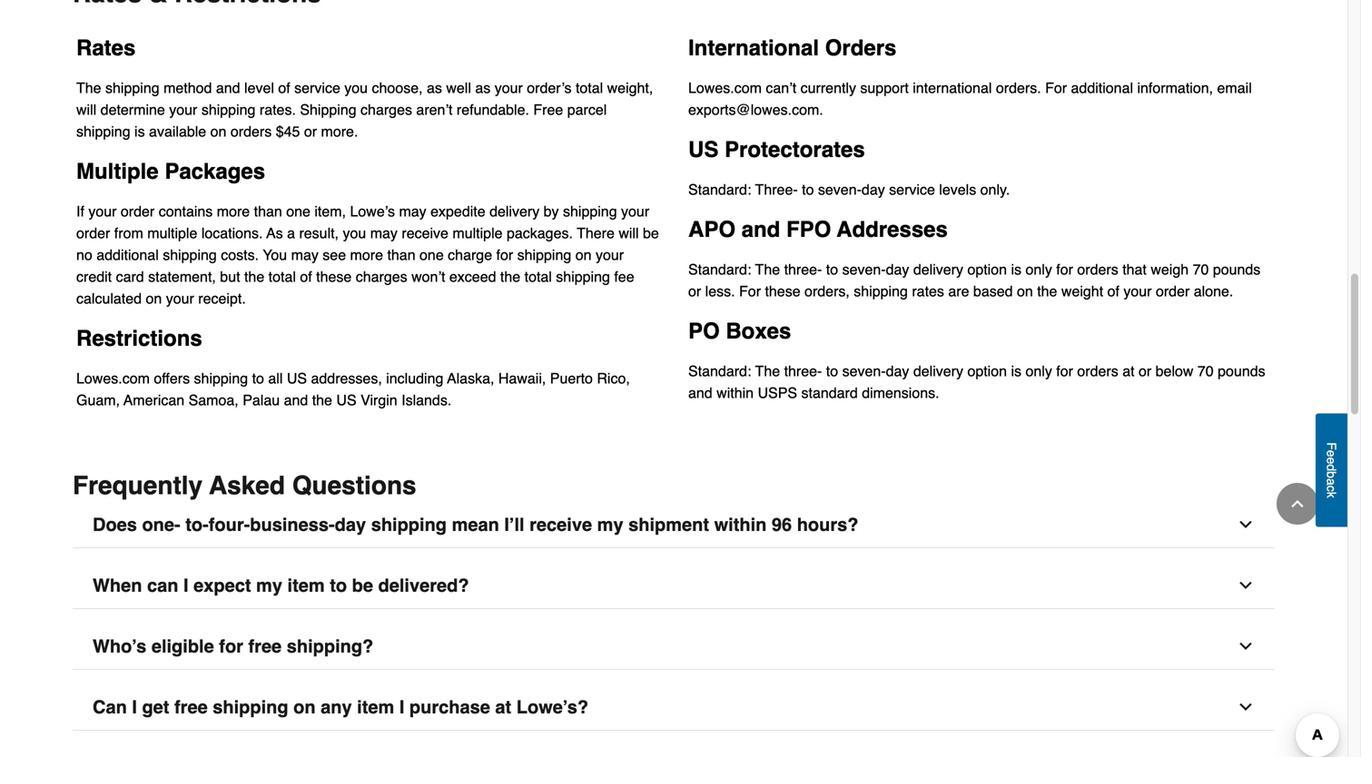 Task type: vqa. For each thing, say whether or not it's contained in the screenshot.
the bottom "Credit"
no



Task type: locate. For each thing, give the bounding box(es) containing it.
free right get
[[174, 697, 208, 718]]

international
[[913, 79, 992, 96]]

and down three-
[[742, 217, 781, 242]]

1 three- from the top
[[784, 261, 822, 278]]

0 vertical spatial free
[[248, 636, 282, 657]]

lowes.com for lowes.com offers shipping to all us addresses, including alaska, hawaii, puerto rico, guam, american samoa, palau and the us virgin islands.
[[76, 370, 150, 387]]

2 horizontal spatial total
[[576, 79, 603, 96]]

is inside 'standard: the three- to seven-day delivery option is only for orders at or below 70 pounds and within usps standard dimensions.'
[[1011, 363, 1022, 380]]

or inside 'standard: the three- to seven-day delivery option is only for orders at or below 70 pounds and within usps standard dimensions.'
[[1139, 363, 1152, 380]]

on inside button
[[293, 697, 316, 718]]

day down questions
[[335, 514, 366, 535]]

0 horizontal spatial a
[[287, 225, 295, 242]]

2 chevron down image from the top
[[1237, 577, 1255, 595]]

1 horizontal spatial order
[[121, 203, 155, 220]]

packages.
[[507, 225, 573, 242]]

and down "po"
[[688, 385, 713, 401]]

shipping up delivered?
[[371, 514, 447, 535]]

option
[[968, 261, 1007, 278], [968, 363, 1007, 380]]

more.
[[321, 123, 358, 140]]

to inside 'standard: the three- to seven-day delivery option is only for orders at or below 70 pounds and within usps standard dimensions.'
[[826, 363, 838, 380]]

delivery for usps
[[914, 363, 964, 380]]

orders up weight at the right of page
[[1078, 261, 1119, 278]]

0 vertical spatial orders
[[231, 123, 272, 140]]

the inside standard: the three- to seven-day delivery option is only for orders that weigh 70 pounds or less. for these orders, shipping rates are based on the weight of your order alone.
[[1037, 283, 1058, 300]]

or
[[304, 123, 317, 140], [688, 283, 701, 300], [1139, 363, 1152, 380]]

0 horizontal spatial at
[[495, 697, 512, 718]]

day for standard: the three- to seven-day delivery option is only for orders that weigh 70 pounds or less. for these orders, shipping rates are based on the weight of your order alone.
[[886, 261, 910, 278]]

1 vertical spatial 70
[[1198, 363, 1214, 380]]

0 vertical spatial one
[[286, 203, 311, 220]]

service up shipping
[[294, 79, 340, 96]]

and left level
[[216, 79, 240, 96]]

one up won't
[[420, 247, 444, 263]]

or left less.
[[688, 283, 701, 300]]

1 vertical spatial for
[[739, 283, 761, 300]]

1 vertical spatial you
[[343, 225, 366, 242]]

seven- inside standard: the three- to seven-day delivery option is only for orders that weigh 70 pounds or less. for these orders, shipping rates are based on the weight of your order alone.
[[843, 261, 886, 278]]

0 vertical spatial seven-
[[818, 181, 862, 198]]

lowes.com up guam,
[[76, 370, 150, 387]]

1 vertical spatial will
[[619, 225, 639, 242]]

item
[[287, 575, 325, 596], [357, 697, 394, 718]]

at inside 'standard: the three- to seven-day delivery option is only for orders at or below 70 pounds and within usps standard dimensions.'
[[1123, 363, 1135, 380]]

than up as at the top left of the page
[[254, 203, 282, 220]]

1 vertical spatial order
[[76, 225, 110, 242]]

multiple up 'charge'
[[453, 225, 503, 242]]

0 horizontal spatial total
[[269, 268, 296, 285]]

free inside button
[[174, 697, 208, 718]]

0 vertical spatial within
[[717, 385, 754, 401]]

hawaii,
[[499, 370, 546, 387]]

1 horizontal spatial for
[[1045, 79, 1067, 96]]

e up b
[[1325, 457, 1339, 464]]

0 vertical spatial order
[[121, 203, 155, 220]]

standard: for standard: the three- to seven-day delivery option is only for orders at or below 70 pounds and within usps standard dimensions.
[[688, 363, 751, 380]]

lowes.com offers shipping to all us addresses, including alaska, hawaii, puerto rico, guam, american samoa, palau and the us virgin islands.
[[76, 370, 630, 409]]

contains
[[159, 203, 213, 220]]

within left 96
[[714, 514, 767, 535]]

alone.
[[1194, 283, 1234, 300]]

on left any
[[293, 697, 316, 718]]

is for pounds
[[1011, 363, 1022, 380]]

0 horizontal spatial may
[[291, 247, 319, 263]]

0 vertical spatial for
[[1045, 79, 1067, 96]]

on up packages on the top left of page
[[210, 123, 227, 140]]

of inside the shipping method and level of service you choose, as well as your order's total weight, will determine your shipping rates. shipping charges aren't refundable. free parcel shipping is available on orders $45 or more.
[[278, 79, 290, 96]]

for right less.
[[739, 283, 761, 300]]

choose,
[[372, 79, 423, 96]]

will right the there
[[619, 225, 639, 242]]

1 standard: from the top
[[688, 181, 751, 198]]

lowes.com can't currently support international orders. for additional information, email exports@lowes.com.
[[688, 79, 1252, 118]]

to for lowes.com offers shipping to all us addresses, including alaska, hawaii, puerto rico, guam, american samoa, palau and the us virgin islands.
[[252, 370, 264, 387]]

i right can
[[183, 575, 189, 596]]

us
[[688, 137, 719, 162], [287, 370, 307, 387], [336, 392, 357, 409]]

pounds up alone.
[[1213, 261, 1261, 278]]

delivery inside standard: the three- to seven-day delivery option is only for orders that weigh 70 pounds or less. for these orders, shipping rates are based on the weight of your order alone.
[[914, 261, 964, 278]]

2 vertical spatial standard:
[[688, 363, 751, 380]]

only for at
[[1026, 363, 1053, 380]]

you inside the shipping method and level of service you choose, as well as your order's total weight, will determine your shipping rates. shipping charges aren't refundable. free parcel shipping is available on orders $45 or more.
[[344, 79, 368, 96]]

receive down the expedite
[[402, 225, 449, 242]]

1 vertical spatial the
[[755, 261, 780, 278]]

you inside the if your order contains more than one item, lowe's may expedite delivery by shipping your order from multiple locations. as a result, you may receive multiple packages. there will be no additional shipping costs. you may see more than one charge for shipping on your credit card statement, but the total of these charges won't exceed the total shipping fee calculated on your receipt.
[[343, 225, 366, 242]]

1 vertical spatial within
[[714, 514, 767, 535]]

chevron down image for delivered?
[[1237, 577, 1255, 595]]

0 horizontal spatial service
[[294, 79, 340, 96]]

0 vertical spatial option
[[968, 261, 1007, 278]]

a up k
[[1325, 478, 1339, 486]]

my left shipment
[[597, 514, 624, 535]]

1 vertical spatial one
[[420, 247, 444, 263]]

day for does one- to-four-business-day shipping mean i'll receive my shipment within 96 hours?
[[335, 514, 366, 535]]

1 vertical spatial charges
[[356, 268, 407, 285]]

to up "shipping?"
[[330, 575, 347, 596]]

0 vertical spatial lowes.com
[[688, 79, 762, 96]]

0 vertical spatial is
[[134, 123, 145, 140]]

boxes
[[726, 319, 791, 344]]

your down that
[[1124, 283, 1152, 300]]

option down the based
[[968, 363, 1007, 380]]

additional inside "lowes.com can't currently support international orders. for additional information, email exports@lowes.com."
[[1071, 79, 1134, 96]]

who's
[[93, 636, 146, 657]]

for inside the if your order contains more than one item, lowe's may expedite delivery by shipping your order from multiple locations. as a result, you may receive multiple packages. there will be no additional shipping costs. you may see more than one charge for shipping on your credit card statement, but the total of these charges won't exceed the total shipping fee calculated on your receipt.
[[496, 247, 513, 263]]

lowe's
[[350, 203, 395, 220]]

2 e from the top
[[1325, 457, 1339, 464]]

0 horizontal spatial be
[[352, 575, 373, 596]]

option up the based
[[968, 261, 1007, 278]]

seven- inside 'standard: the three- to seven-day delivery option is only for orders at or below 70 pounds and within usps standard dimensions.'
[[843, 363, 886, 380]]

2 vertical spatial the
[[755, 363, 780, 380]]

i left get
[[132, 697, 137, 718]]

lowes.com inside "lowes.com can't currently support international orders. for additional information, email exports@lowes.com."
[[688, 79, 762, 96]]

1 vertical spatial service
[[889, 181, 935, 198]]

is down 'determine'
[[134, 123, 145, 140]]

information,
[[1138, 79, 1214, 96]]

as
[[427, 79, 442, 96], [475, 79, 491, 96]]

receive inside the if your order contains more than one item, lowe's may expedite delivery by shipping your order from multiple locations. as a result, you may receive multiple packages. there will be no additional shipping costs. you may see more than one charge for shipping on your credit card statement, but the total of these charges won't exceed the total shipping fee calculated on your receipt.
[[402, 225, 449, 242]]

delivery inside 'standard: the three- to seven-day delivery option is only for orders at or below 70 pounds and within usps standard dimensions.'
[[914, 363, 964, 380]]

free inside button
[[248, 636, 282, 657]]

2 horizontal spatial i
[[399, 697, 405, 718]]

than up won't
[[387, 247, 416, 263]]

0 horizontal spatial as
[[427, 79, 442, 96]]

day inside the does one- to-four-business-day shipping mean i'll receive my shipment within 96 hours? button
[[335, 514, 366, 535]]

of right weight at the right of page
[[1108, 283, 1120, 300]]

the inside standard: the three- to seven-day delivery option is only for orders that weigh 70 pounds or less. for these orders, shipping rates are based on the weight of your order alone.
[[755, 261, 780, 278]]

is inside standard: the three- to seven-day delivery option is only for orders that weigh 70 pounds or less. for these orders, shipping rates are based on the weight of your order alone.
[[1011, 261, 1022, 278]]

1 vertical spatial a
[[1325, 478, 1339, 486]]

charges down choose,
[[361, 101, 412, 118]]

0 horizontal spatial receive
[[402, 225, 449, 242]]

locations.
[[201, 225, 263, 242]]

order
[[121, 203, 155, 220], [76, 225, 110, 242], [1156, 283, 1190, 300]]

0 horizontal spatial free
[[174, 697, 208, 718]]

2 vertical spatial order
[[1156, 283, 1190, 300]]

that
[[1123, 261, 1147, 278]]

the down addresses,
[[312, 392, 332, 409]]

0 vertical spatial charges
[[361, 101, 412, 118]]

three- inside 'standard: the three- to seven-day delivery option is only for orders at or below 70 pounds and within usps standard dimensions.'
[[784, 363, 822, 380]]

0 horizontal spatial of
[[278, 79, 290, 96]]

receive
[[402, 225, 449, 242], [530, 514, 592, 535]]

2 horizontal spatial us
[[688, 137, 719, 162]]

currently
[[801, 79, 856, 96]]

1 horizontal spatial as
[[475, 79, 491, 96]]

to right three-
[[802, 181, 814, 198]]

1 as from the left
[[427, 79, 442, 96]]

orders left below on the right
[[1078, 363, 1119, 380]]

charges inside the shipping method and level of service you choose, as well as your order's total weight, will determine your shipping rates. shipping charges aren't refundable. free parcel shipping is available on orders $45 or more.
[[361, 101, 412, 118]]

these down see
[[316, 268, 352, 285]]

0 vertical spatial at
[[1123, 363, 1135, 380]]

only for that
[[1026, 261, 1053, 278]]

at left lowe's?
[[495, 697, 512, 718]]

total down you
[[269, 268, 296, 285]]

pounds right below on the right
[[1218, 363, 1266, 380]]

service up addresses
[[889, 181, 935, 198]]

shipping down packages.
[[517, 247, 572, 263]]

additional
[[1071, 79, 1134, 96], [96, 247, 159, 263]]

0 vertical spatial a
[[287, 225, 295, 242]]

day down addresses
[[886, 261, 910, 278]]

lowe's?
[[517, 697, 589, 718]]

a inside button
[[1325, 478, 1339, 486]]

3 standard: from the top
[[688, 363, 751, 380]]

total up parcel
[[576, 79, 603, 96]]

2 multiple from the left
[[453, 225, 503, 242]]

on right the based
[[1017, 283, 1033, 300]]

will
[[76, 101, 96, 118], [619, 225, 639, 242]]

1 horizontal spatial free
[[248, 636, 282, 657]]

70 inside 'standard: the three- to seven-day delivery option is only for orders at or below 70 pounds and within usps standard dimensions.'
[[1198, 363, 1214, 380]]

of inside the if your order contains more than one item, lowe's may expedite delivery by shipping your order from multiple locations. as a result, you may receive multiple packages. there will be no additional shipping costs. you may see more than one charge for shipping on your credit card statement, but the total of these charges won't exceed the total shipping fee calculated on your receipt.
[[300, 268, 312, 285]]

shipping left rates
[[854, 283, 908, 300]]

eligible
[[152, 636, 214, 657]]

1 option from the top
[[968, 261, 1007, 278]]

scroll to top element
[[1277, 483, 1319, 525]]

pounds inside standard: the three- to seven-day delivery option is only for orders that weigh 70 pounds or less. for these orders, shipping rates are based on the weight of your order alone.
[[1213, 261, 1261, 278]]

within
[[717, 385, 754, 401], [714, 514, 767, 535]]

to up orders,
[[826, 261, 838, 278]]

us down addresses,
[[336, 392, 357, 409]]

the inside 'standard: the three- to seven-day delivery option is only for orders at or below 70 pounds and within usps standard dimensions.'
[[755, 363, 780, 380]]

of up rates. on the top
[[278, 79, 290, 96]]

shipping up the there
[[563, 203, 617, 220]]

chevron down image inside when can i expect my item to be delivered? button
[[1237, 577, 1255, 595]]

1 chevron down image from the top
[[1237, 516, 1255, 534]]

standard: for standard: the three- to seven-day delivery option is only for orders that weigh 70 pounds or less. for these orders, shipping rates are based on the weight of your order alone.
[[688, 261, 751, 278]]

will left 'determine'
[[76, 101, 96, 118]]

delivery up rates
[[914, 261, 964, 278]]

orders
[[825, 35, 897, 60]]

the right but
[[244, 268, 265, 285]]

as up aren't
[[427, 79, 442, 96]]

does one- to-four-business-day shipping mean i'll receive my shipment within 96 hours? button
[[73, 502, 1275, 549]]

us protectorates
[[688, 137, 865, 162]]

orders inside standard: the three- to seven-day delivery option is only for orders that weigh 70 pounds or less. for these orders, shipping rates are based on the weight of your order alone.
[[1078, 261, 1119, 278]]

more up locations.
[[217, 203, 250, 220]]

1 vertical spatial be
[[352, 575, 373, 596]]

1 horizontal spatial a
[[1325, 478, 1339, 486]]

palau
[[243, 392, 280, 409]]

or left below on the right
[[1139, 363, 1152, 380]]

2 only from the top
[[1026, 363, 1053, 380]]

to left all
[[252, 370, 264, 387]]

0 vertical spatial my
[[597, 514, 624, 535]]

for inside "lowes.com can't currently support international orders. for additional information, email exports@lowes.com."
[[1045, 79, 1067, 96]]

delivered?
[[378, 575, 469, 596]]

orders
[[231, 123, 272, 140], [1078, 261, 1119, 278], [1078, 363, 1119, 380]]

if your order contains more than one item, lowe's may expedite delivery by shipping your order from multiple locations. as a result, you may receive multiple packages. there will be no additional shipping costs. you may see more than one charge for shipping on your credit card statement, but the total of these charges won't exceed the total shipping fee calculated on your receipt.
[[76, 203, 659, 307]]

day
[[862, 181, 885, 198], [886, 261, 910, 278], [886, 363, 910, 380], [335, 514, 366, 535]]

0 vertical spatial 70
[[1193, 261, 1209, 278]]

seven- for standard
[[843, 363, 886, 380]]

only
[[1026, 261, 1053, 278], [1026, 363, 1053, 380]]

within inside button
[[714, 514, 767, 535]]

delivery up packages.
[[490, 203, 540, 220]]

your inside standard: the three- to seven-day delivery option is only for orders that weigh 70 pounds or less. for these orders, shipping rates are based on the weight of your order alone.
[[1124, 283, 1152, 300]]

seven- for orders,
[[843, 261, 886, 278]]

2 vertical spatial seven-
[[843, 363, 886, 380]]

one up the result,
[[286, 203, 311, 220]]

2 vertical spatial is
[[1011, 363, 1022, 380]]

1 vertical spatial delivery
[[914, 261, 964, 278]]

be left delivered?
[[352, 575, 373, 596]]

1 vertical spatial seven-
[[843, 261, 886, 278]]

1 e from the top
[[1325, 450, 1339, 457]]

1 vertical spatial lowes.com
[[76, 370, 150, 387]]

receive right i'll
[[530, 514, 592, 535]]

option inside 'standard: the three- to seven-day delivery option is only for orders at or below 70 pounds and within usps standard dimensions.'
[[968, 363, 1007, 380]]

option inside standard: the three- to seven-day delivery option is only for orders that weigh 70 pounds or less. for these orders, shipping rates are based on the weight of your order alone.
[[968, 261, 1007, 278]]

order up the from
[[121, 203, 155, 220]]

orders inside the shipping method and level of service you choose, as well as your order's total weight, will determine your shipping rates. shipping charges aren't refundable. free parcel shipping is available on orders $45 or more.
[[231, 123, 272, 140]]

and inside the shipping method and level of service you choose, as well as your order's total weight, will determine your shipping rates. shipping charges aren't refundable. free parcel shipping is available on orders $45 or more.
[[216, 79, 240, 96]]

1 vertical spatial orders
[[1078, 261, 1119, 278]]

day inside 'standard: the three- to seven-day delivery option is only for orders at or below 70 pounds and within usps standard dimensions.'
[[886, 363, 910, 380]]

for inside 'standard: the three- to seven-day delivery option is only for orders at or below 70 pounds and within usps standard dimensions.'
[[1057, 363, 1074, 380]]

1 vertical spatial item
[[357, 697, 394, 718]]

1 horizontal spatial lowes.com
[[688, 79, 762, 96]]

0 vertical spatial additional
[[1071, 79, 1134, 96]]

multiple
[[76, 159, 159, 184]]

2 vertical spatial us
[[336, 392, 357, 409]]

to for standard: the three- to seven-day delivery option is only for orders at or below 70 pounds and within usps standard dimensions.
[[826, 363, 838, 380]]

orders inside 'standard: the three- to seven-day delivery option is only for orders at or below 70 pounds and within usps standard dimensions.'
[[1078, 363, 1119, 380]]

three- inside standard: the three- to seven-day delivery option is only for orders that weigh 70 pounds or less. for these orders, shipping rates are based on the weight of your order alone.
[[784, 261, 822, 278]]

is up the based
[[1011, 261, 1022, 278]]

charges inside the if your order contains more than one item, lowe's may expedite delivery by shipping your order from multiple locations. as a result, you may receive multiple packages. there will be no additional shipping costs. you may see more than one charge for shipping on your credit card statement, but the total of these charges won't exceed the total shipping fee calculated on your receipt.
[[356, 268, 407, 285]]

international orders
[[688, 35, 897, 60]]

of inside standard: the three- to seven-day delivery option is only for orders that weigh 70 pounds or less. for these orders, shipping rates are based on the weight of your order alone.
[[1108, 283, 1120, 300]]

including
[[386, 370, 444, 387]]

standard: inside standard: the three- to seven-day delivery option is only for orders that weigh 70 pounds or less. for these orders, shipping rates are based on the weight of your order alone.
[[688, 261, 751, 278]]

chevron down image inside the does one- to-four-business-day shipping mean i'll receive my shipment within 96 hours? button
[[1237, 516, 1255, 534]]

f e e d b a c k
[[1325, 442, 1339, 498]]

orders for or
[[1078, 261, 1119, 278]]

0 vertical spatial only
[[1026, 261, 1053, 278]]

0 horizontal spatial will
[[76, 101, 96, 118]]

1 horizontal spatial receive
[[530, 514, 592, 535]]

1 vertical spatial my
[[256, 575, 282, 596]]

0 horizontal spatial or
[[304, 123, 317, 140]]

is
[[134, 123, 145, 140], [1011, 261, 1022, 278], [1011, 363, 1022, 380]]

the left weight at the right of page
[[1037, 283, 1058, 300]]

1 vertical spatial receive
[[530, 514, 592, 535]]

three- up orders,
[[784, 261, 822, 278]]

does one- to-four-business-day shipping mean i'll receive my shipment within 96 hours?
[[93, 514, 859, 535]]

the
[[244, 268, 265, 285], [500, 268, 521, 285], [1037, 283, 1058, 300], [312, 392, 332, 409]]

1 horizontal spatial total
[[525, 268, 552, 285]]

additional left information,
[[1071, 79, 1134, 96]]

of down the result,
[[300, 268, 312, 285]]

when
[[93, 575, 142, 596]]

to inside standard: the three- to seven-day delivery option is only for orders that weigh 70 pounds or less. for these orders, shipping rates are based on the weight of your order alone.
[[826, 261, 838, 278]]

well
[[446, 79, 471, 96]]

lowes.com for lowes.com can't currently support international orders. for additional information, email exports@lowes.com.
[[688, 79, 762, 96]]

be right the there
[[643, 225, 659, 242]]

chevron down image inside who's eligible for free shipping? button
[[1237, 638, 1255, 656]]

70 up alone.
[[1193, 261, 1209, 278]]

or inside standard: the three- to seven-day delivery option is only for orders that weigh 70 pounds or less. for these orders, shipping rates are based on the weight of your order alone.
[[688, 283, 701, 300]]

0 vertical spatial you
[[344, 79, 368, 96]]

to inside lowes.com offers shipping to all us addresses, including alaska, hawaii, puerto rico, guam, american samoa, palau and the us virgin islands.
[[252, 370, 264, 387]]

email
[[1218, 79, 1252, 96]]

0 vertical spatial or
[[304, 123, 317, 140]]

exceed
[[449, 268, 496, 285]]

f
[[1325, 442, 1339, 450]]

only inside standard: the three- to seven-day delivery option is only for orders that weigh 70 pounds or less. for these orders, shipping rates are based on the weight of your order alone.
[[1026, 261, 1053, 278]]

chevron down image
[[1237, 698, 1255, 717]]

expedite
[[431, 203, 486, 220]]

on down statement,
[[146, 290, 162, 307]]

only inside 'standard: the three- to seven-day delivery option is only for orders at or below 70 pounds and within usps standard dimensions.'
[[1026, 363, 1053, 380]]

shipping up 'determine'
[[105, 79, 160, 96]]

the for standard: the three- to seven-day delivery option is only for orders at or below 70 pounds and within usps standard dimensions.
[[755, 363, 780, 380]]

option for shipping
[[968, 261, 1007, 278]]

free down when can i expect my item to be delivered?
[[248, 636, 282, 657]]

be inside the if your order contains more than one item, lowe's may expedite delivery by shipping your order from multiple locations. as a result, you may receive multiple packages. there will be no additional shipping costs. you may see more than one charge for shipping on your credit card statement, but the total of these charges won't exceed the total shipping fee calculated on your receipt.
[[643, 225, 659, 242]]

1 vertical spatial at
[[495, 697, 512, 718]]

2 vertical spatial or
[[1139, 363, 1152, 380]]

apo and fpo addresses
[[688, 217, 948, 242]]

you
[[263, 247, 287, 263]]

1 vertical spatial standard:
[[688, 261, 751, 278]]

you up shipping
[[344, 79, 368, 96]]

these left orders,
[[765, 283, 801, 300]]

1 vertical spatial than
[[387, 247, 416, 263]]

0 horizontal spatial lowes.com
[[76, 370, 150, 387]]

shipping?
[[287, 636, 374, 657]]

day inside standard: the three- to seven-day delivery option is only for orders that weigh 70 pounds or less. for these orders, shipping rates are based on the weight of your order alone.
[[886, 261, 910, 278]]

0 vertical spatial will
[[76, 101, 96, 118]]

item right any
[[357, 697, 394, 718]]

addresses
[[837, 217, 948, 242]]

2 horizontal spatial of
[[1108, 283, 1120, 300]]

three-
[[755, 181, 798, 198]]

2 three- from the top
[[784, 363, 822, 380]]

standard: inside 'standard: the three- to seven-day delivery option is only for orders at or below 70 pounds and within usps standard dimensions.'
[[688, 363, 751, 380]]

2 vertical spatial orders
[[1078, 363, 1119, 380]]

0 vertical spatial chevron down image
[[1237, 516, 1255, 534]]

1 only from the top
[[1026, 261, 1053, 278]]

0 vertical spatial three-
[[784, 261, 822, 278]]

lowes.com inside lowes.com offers shipping to all us addresses, including alaska, hawaii, puerto rico, guam, american samoa, palau and the us virgin islands.
[[76, 370, 150, 387]]

as up refundable.
[[475, 79, 491, 96]]

questions
[[292, 471, 417, 500]]

a right as at the top left of the page
[[287, 225, 295, 242]]

0 vertical spatial item
[[287, 575, 325, 596]]

0 vertical spatial more
[[217, 203, 250, 220]]

e up d
[[1325, 450, 1339, 457]]

1 horizontal spatial of
[[300, 268, 312, 285]]

70 right below on the right
[[1198, 363, 1214, 380]]

1 horizontal spatial additional
[[1071, 79, 1134, 96]]

service inside the shipping method and level of service you choose, as well as your order's total weight, will determine your shipping rates. shipping charges aren't refundable. free parcel shipping is available on orders $45 or more.
[[294, 79, 340, 96]]

0 vertical spatial service
[[294, 79, 340, 96]]

determine
[[101, 101, 165, 118]]

standard: for standard: three- to seven-day service levels only.
[[688, 181, 751, 198]]

when can i expect my item to be delivered? button
[[73, 563, 1275, 609]]

1 vertical spatial option
[[968, 363, 1007, 380]]

these
[[316, 268, 352, 285], [765, 283, 801, 300]]

seven- up orders,
[[843, 261, 886, 278]]

0 vertical spatial us
[[688, 137, 719, 162]]

2 option from the top
[[968, 363, 1007, 380]]

at left below on the right
[[1123, 363, 1135, 380]]

charges left won't
[[356, 268, 407, 285]]

chevron down image
[[1237, 516, 1255, 534], [1237, 577, 1255, 595], [1237, 638, 1255, 656]]

0 horizontal spatial than
[[254, 203, 282, 220]]

my right the expect
[[256, 575, 282, 596]]

1 vertical spatial chevron down image
[[1237, 577, 1255, 595]]

2 standard: from the top
[[688, 261, 751, 278]]

0 horizontal spatial one
[[286, 203, 311, 220]]

virgin
[[361, 392, 398, 409]]

for right orders.
[[1045, 79, 1067, 96]]

may down lowe's
[[370, 225, 398, 242]]

your down method
[[169, 101, 197, 118]]

i
[[183, 575, 189, 596], [132, 697, 137, 718], [399, 697, 405, 718]]

will inside the shipping method and level of service you choose, as well as your order's total weight, will determine your shipping rates. shipping charges aren't refundable. free parcel shipping is available on orders $45 or more.
[[76, 101, 96, 118]]

than
[[254, 203, 282, 220], [387, 247, 416, 263]]

refundable.
[[457, 101, 529, 118]]

the
[[76, 79, 101, 96], [755, 261, 780, 278], [755, 363, 780, 380]]

total down packages.
[[525, 268, 552, 285]]

1 vertical spatial only
[[1026, 363, 1053, 380]]

0 horizontal spatial multiple
[[147, 225, 197, 242]]

0 horizontal spatial additional
[[96, 247, 159, 263]]

delivery
[[490, 203, 540, 220], [914, 261, 964, 278], [914, 363, 964, 380]]

$45
[[276, 123, 300, 140]]

charges
[[361, 101, 412, 118], [356, 268, 407, 285]]

on inside the shipping method and level of service you choose, as well as your order's total weight, will determine your shipping rates. shipping charges aren't refundable. free parcel shipping is available on orders $45 or more.
[[210, 123, 227, 140]]

standard: up apo
[[688, 181, 751, 198]]

1 horizontal spatial us
[[336, 392, 357, 409]]

1 horizontal spatial at
[[1123, 363, 1135, 380]]

is down the based
[[1011, 363, 1022, 380]]

only.
[[981, 181, 1010, 198]]

order up no
[[76, 225, 110, 242]]

2 vertical spatial delivery
[[914, 363, 964, 380]]

your down statement,
[[166, 290, 194, 307]]

you down lowe's
[[343, 225, 366, 242]]

3 chevron down image from the top
[[1237, 638, 1255, 656]]

1 horizontal spatial item
[[357, 697, 394, 718]]

standard: up less.
[[688, 261, 751, 278]]

three- up usps
[[784, 363, 822, 380]]

shipping inside standard: the three- to seven-day delivery option is only for orders that weigh 70 pounds or less. for these orders, shipping rates are based on the weight of your order alone.
[[854, 283, 908, 300]]

total inside the shipping method and level of service you choose, as well as your order's total weight, will determine your shipping rates. shipping charges aren't refundable. free parcel shipping is available on orders $45 or more.
[[576, 79, 603, 96]]

and
[[216, 79, 240, 96], [742, 217, 781, 242], [688, 385, 713, 401], [284, 392, 308, 409]]



Task type: describe. For each thing, give the bounding box(es) containing it.
shipping left fee
[[556, 268, 610, 285]]

delivery for these
[[914, 261, 964, 278]]

option for dimensions.
[[968, 363, 1007, 380]]

1 vertical spatial us
[[287, 370, 307, 387]]

for inside standard: the three- to seven-day delivery option is only for orders that weigh 70 pounds or less. for these orders, shipping rates are based on the weight of your order alone.
[[739, 283, 761, 300]]

1 horizontal spatial i
[[183, 575, 189, 596]]

additional inside the if your order contains more than one item, lowe's may expedite delivery by shipping your order from multiple locations. as a result, you may receive multiple packages. there will be no additional shipping costs. you may see more than one charge for shipping on your credit card statement, but the total of these charges won't exceed the total shipping fee calculated on your receipt.
[[96, 247, 159, 263]]

shipping
[[300, 101, 357, 118]]

weight
[[1062, 283, 1104, 300]]

available
[[149, 123, 206, 140]]

at inside button
[[495, 697, 512, 718]]

receive inside button
[[530, 514, 592, 535]]

but
[[220, 268, 240, 285]]

there
[[577, 225, 615, 242]]

or inside the shipping method and level of service you choose, as well as your order's total weight, will determine your shipping rates. shipping charges aren't refundable. free parcel shipping is available on orders $45 or more.
[[304, 123, 317, 140]]

rates
[[76, 35, 136, 60]]

and inside 'standard: the three- to seven-day delivery option is only for orders at or below 70 pounds and within usps standard dimensions.'
[[688, 385, 713, 401]]

your down the there
[[596, 247, 624, 263]]

po boxes
[[688, 319, 791, 344]]

can't
[[766, 79, 797, 96]]

day for standard: the three- to seven-day delivery option is only for orders at or below 70 pounds and within usps standard dimensions.
[[886, 363, 910, 380]]

calculated
[[76, 290, 142, 307]]

restrictions
[[76, 326, 202, 351]]

costs.
[[221, 247, 259, 263]]

for inside standard: the three- to seven-day delivery option is only for orders that weigh 70 pounds or less. for these orders, shipping rates are based on the weight of your order alone.
[[1057, 261, 1074, 278]]

statement,
[[148, 268, 216, 285]]

for inside button
[[219, 636, 243, 657]]

can
[[93, 697, 127, 718]]

frequently
[[73, 471, 203, 500]]

delivery inside the if your order contains more than one item, lowe's may expedite delivery by shipping your order from multiple locations. as a result, you may receive multiple packages. there will be no additional shipping costs. you may see more than one charge for shipping on your credit card statement, but the total of these charges won't exceed the total shipping fee calculated on your receipt.
[[490, 203, 540, 220]]

addresses,
[[311, 370, 382, 387]]

standard: the three- to seven-day delivery option is only for orders at or below 70 pounds and within usps standard dimensions.
[[688, 363, 1266, 401]]

levels
[[939, 181, 977, 198]]

shipping down who's eligible for free shipping?
[[213, 697, 288, 718]]

70 inside standard: the three- to seven-day delivery option is only for orders that weigh 70 pounds or less. for these orders, shipping rates are based on the weight of your order alone.
[[1193, 261, 1209, 278]]

0 horizontal spatial i
[[132, 697, 137, 718]]

card
[[116, 268, 144, 285]]

free
[[534, 101, 563, 118]]

orders for pounds
[[1078, 363, 1119, 380]]

rico,
[[597, 370, 630, 387]]

multiple packages
[[76, 159, 265, 184]]

and inside lowes.com offers shipping to all us addresses, including alaska, hawaii, puerto rico, guam, american samoa, palau and the us virgin islands.
[[284, 392, 308, 409]]

is for or
[[1011, 261, 1022, 278]]

free for shipping
[[174, 697, 208, 718]]

1 vertical spatial more
[[350, 247, 383, 263]]

free for shipping?
[[248, 636, 282, 657]]

chevron down image for i'll
[[1237, 516, 1255, 534]]

one-
[[142, 514, 180, 535]]

be inside button
[[352, 575, 373, 596]]

fpo
[[787, 217, 831, 242]]

the inside lowes.com offers shipping to all us addresses, including alaska, hawaii, puerto rico, guam, american samoa, palau and the us virgin islands.
[[312, 392, 332, 409]]

standard
[[802, 385, 858, 401]]

less.
[[705, 283, 735, 300]]

samoa,
[[189, 392, 239, 409]]

96
[[772, 514, 792, 535]]

parcel
[[567, 101, 607, 118]]

the shipping method and level of service you choose, as well as your order's total weight, will determine your shipping rates. shipping charges aren't refundable. free parcel shipping is available on orders $45 or more.
[[76, 79, 653, 140]]

to-
[[186, 514, 209, 535]]

below
[[1156, 363, 1194, 380]]

1 horizontal spatial one
[[420, 247, 444, 263]]

packages
[[165, 159, 265, 184]]

credit
[[76, 268, 112, 285]]

business-
[[250, 514, 335, 535]]

get
[[142, 697, 169, 718]]

your right if at the top of page
[[88, 203, 117, 220]]

hours?
[[797, 514, 859, 535]]

support
[[861, 79, 909, 96]]

if
[[76, 203, 84, 220]]

will inside the if your order contains more than one item, lowe's may expedite delivery by shipping your order from multiple locations. as a result, you may receive multiple packages. there will be no additional shipping costs. you may see more than one charge for shipping on your credit card statement, but the total of these charges won't exceed the total shipping fee calculated on your receipt.
[[619, 225, 639, 242]]

protectorates
[[725, 137, 865, 162]]

1 horizontal spatial service
[[889, 181, 935, 198]]

day up addresses
[[862, 181, 885, 198]]

no
[[76, 247, 92, 263]]

0 vertical spatial may
[[399, 203, 427, 220]]

puerto
[[550, 370, 593, 387]]

guam,
[[76, 392, 120, 409]]

purchase
[[410, 697, 490, 718]]

shipping down 'determine'
[[76, 123, 130, 140]]

f e e d b a c k button
[[1316, 414, 1348, 527]]

po
[[688, 319, 720, 344]]

frequently asked questions
[[73, 471, 417, 500]]

rates.
[[260, 101, 296, 118]]

weight,
[[607, 79, 653, 96]]

fee
[[614, 268, 635, 285]]

aren't
[[416, 101, 453, 118]]

asked
[[209, 471, 285, 500]]

exports@lowes.com.
[[688, 101, 824, 118]]

from
[[114, 225, 143, 242]]

pounds inside 'standard: the three- to seven-day delivery option is only for orders at or below 70 pounds and within usps standard dimensions.'
[[1218, 363, 1266, 380]]

1 horizontal spatial than
[[387, 247, 416, 263]]

0 horizontal spatial my
[[256, 575, 282, 596]]

a inside the if your order contains more than one item, lowe's may expedite delivery by shipping your order from multiple locations. as a result, you may receive multiple packages. there will be no additional shipping costs. you may see more than one charge for shipping on your credit card statement, but the total of these charges won't exceed the total shipping fee calculated on your receipt.
[[287, 225, 295, 242]]

0 horizontal spatial item
[[287, 575, 325, 596]]

all
[[268, 370, 283, 387]]

your up fee
[[621, 203, 650, 220]]

weigh
[[1151, 261, 1189, 278]]

can i get free shipping on any item i purchase at lowe's?
[[93, 697, 589, 718]]

apo
[[688, 217, 736, 242]]

usps
[[758, 385, 798, 401]]

on inside standard: the three- to seven-day delivery option is only for orders that weigh 70 pounds or less. for these orders, shipping rates are based on the weight of your order alone.
[[1017, 283, 1033, 300]]

alaska,
[[447, 370, 494, 387]]

four-
[[209, 514, 250, 535]]

on down the there
[[576, 247, 592, 263]]

mean
[[452, 514, 499, 535]]

is inside the shipping method and level of service you choose, as well as your order's total weight, will determine your shipping rates. shipping charges aren't refundable. free parcel shipping is available on orders $45 or more.
[[134, 123, 145, 140]]

1 multiple from the left
[[147, 225, 197, 242]]

any
[[321, 697, 352, 718]]

2 as from the left
[[475, 79, 491, 96]]

rates
[[912, 283, 945, 300]]

chevron up image
[[1289, 495, 1307, 513]]

offers
[[154, 370, 190, 387]]

does
[[93, 514, 137, 535]]

1 horizontal spatial my
[[597, 514, 624, 535]]

shipment
[[629, 514, 709, 535]]

these inside standard: the three- to seven-day delivery option is only for orders that weigh 70 pounds or less. for these orders, shipping rates are based on the weight of your order alone.
[[765, 283, 801, 300]]

are
[[949, 283, 970, 300]]

your up refundable.
[[495, 79, 523, 96]]

the inside the shipping method and level of service you choose, as well as your order's total weight, will determine your shipping rates. shipping charges aren't refundable. free parcel shipping is available on orders $45 or more.
[[76, 79, 101, 96]]

order inside standard: the three- to seven-day delivery option is only for orders that weigh 70 pounds or less. for these orders, shipping rates are based on the weight of your order alone.
[[1156, 283, 1190, 300]]

islands.
[[402, 392, 452, 409]]

three- for orders,
[[784, 261, 822, 278]]

orders.
[[996, 79, 1041, 96]]

charge
[[448, 247, 492, 263]]

three- for standard
[[784, 363, 822, 380]]

within inside 'standard: the three- to seven-day delivery option is only for orders at or below 70 pounds and within usps standard dimensions.'
[[717, 385, 754, 401]]

shipping down level
[[201, 101, 256, 118]]

1 horizontal spatial may
[[370, 225, 398, 242]]

shipping inside lowes.com offers shipping to all us addresses, including alaska, hawaii, puerto rico, guam, american samoa, palau and the us virgin islands.
[[194, 370, 248, 387]]

the for standard: the three- to seven-day delivery option is only for orders that weigh 70 pounds or less. for these orders, shipping rates are based on the weight of your order alone.
[[755, 261, 780, 278]]

standard: three- to seven-day service levels only.
[[688, 181, 1010, 198]]

item,
[[315, 203, 346, 220]]

who's eligible for free shipping? button
[[73, 624, 1275, 670]]

b
[[1325, 471, 1339, 478]]

c
[[1325, 486, 1339, 492]]

when can i expect my item to be delivered?
[[93, 575, 469, 596]]

the right exceed
[[500, 268, 521, 285]]

0 horizontal spatial more
[[217, 203, 250, 220]]

shipping up statement,
[[163, 247, 217, 263]]

to inside when can i expect my item to be delivered? button
[[330, 575, 347, 596]]

these inside the if your order contains more than one item, lowe's may expedite delivery by shipping your order from multiple locations. as a result, you may receive multiple packages. there will be no additional shipping costs. you may see more than one charge for shipping on your credit card statement, but the total of these charges won't exceed the total shipping fee calculated on your receipt.
[[316, 268, 352, 285]]

to for standard: the three- to seven-day delivery option is only for orders that weigh 70 pounds or less. for these orders, shipping rates are based on the weight of your order alone.
[[826, 261, 838, 278]]



